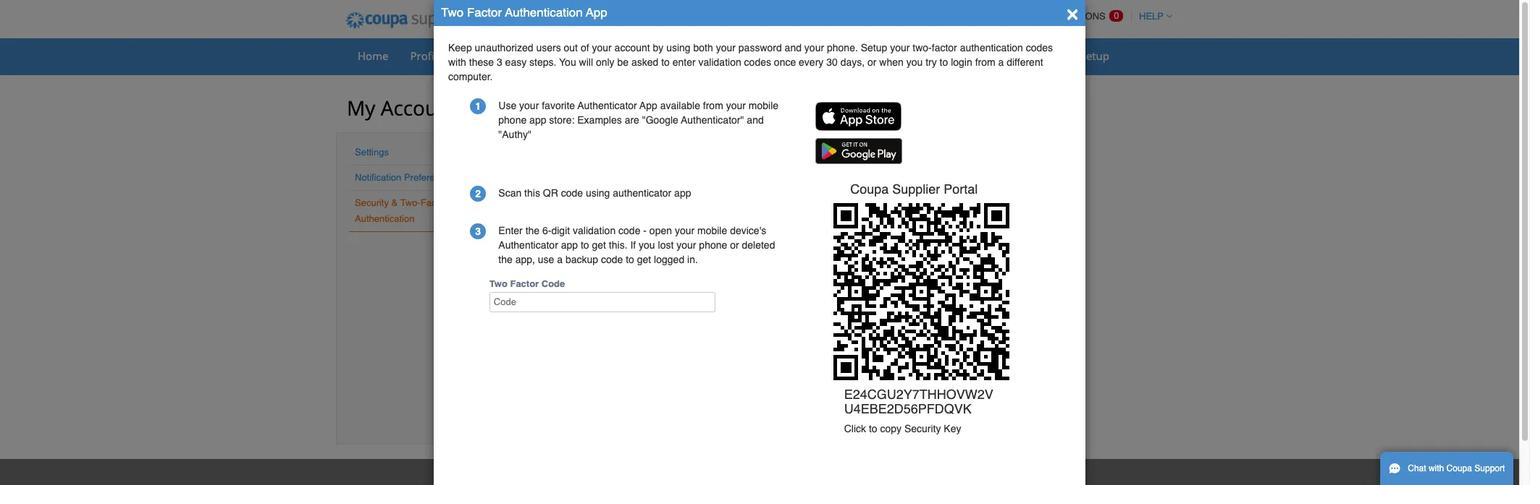Task type: describe. For each thing, give the bounding box(es) containing it.
an
[[603, 276, 614, 287]]

profile
[[410, 49, 443, 63]]

add-ons
[[1016, 49, 1058, 63]]

using inside keep unauthorized users out of your account by using both your password and your phone. setup your two-factor authentication codes with these 3 easy steps. you will only be asked to enter validation codes once every 30 days, or when you try to login from a different computer.
[[666, 42, 691, 54]]

use
[[498, 100, 516, 112]]

by
[[653, 42, 664, 54]]

chat with coupa support button
[[1380, 453, 1514, 486]]

authenticator
[[613, 187, 671, 199]]

qr
[[543, 187, 558, 199]]

verification
[[574, 407, 623, 418]]

factor for two-factor authentication
[[524, 134, 571, 157]]

two for two factor code
[[489, 279, 507, 290]]

& inside my account security & two-factor authentication
[[515, 102, 524, 119]]

a inside "using sms, a code will be sent to your mobile phone number. enter verification code when prompted and select ok. sms rates apply."
[[631, 392, 636, 404]]

6-
[[542, 225, 551, 237]]

sms
[[792, 407, 814, 418]]

1 horizontal spatial the
[[525, 225, 540, 237]]

enter inside enter the 6-digit validation code - open your mobile device's authenticator app to get this. if you lost your phone or deleted the app, use a backup code to get logged in.
[[498, 225, 523, 237]]

authentication inside security & two-factor authentication
[[355, 214, 414, 224]]

your up every
[[804, 42, 824, 54]]

1 horizontal spatial account
[[568, 196, 601, 207]]

using sms, a code will be sent to your mobile phone number. enter verification code when prompted and select ok. sms rates apply.
[[574, 392, 878, 418]]

these
[[469, 56, 494, 68]]

you
[[559, 56, 576, 68]]

notification preferences link
[[355, 172, 455, 183]]

store:
[[549, 114, 574, 126]]

via authenticator app disabled
[[488, 227, 655, 245]]

factor
[[932, 42, 957, 54]]

both
[[546, 196, 565, 207]]

your right both
[[716, 42, 736, 54]]

asn
[[645, 49, 666, 63]]

settings
[[355, 147, 389, 158]]

two- inside my account security & two-factor authentication
[[528, 102, 558, 119]]

authenticator inside using an authenticator app available from your mobile phone app store
[[617, 276, 676, 287]]

factor for two factor code
[[510, 279, 539, 290]]

different
[[1007, 56, 1043, 68]]

enable for enable
[[514, 276, 543, 287]]

select
[[743, 407, 769, 418]]

enter inside "using sms, a code will be sent to your mobile phone number. enter verification code when prompted and select ok. sms rates apply."
[[854, 392, 878, 404]]

number.
[[814, 392, 851, 404]]

sourcing
[[950, 49, 995, 63]]

enable for enable for both account access (login) and payment changes
[[500, 196, 530, 207]]

your up only
[[592, 42, 612, 54]]

code
[[541, 279, 565, 290]]

mobile inside the use your favorite authenticator app available from your mobile phone app store: examples are "google authenticator" and "authy"
[[749, 100, 778, 112]]

phone inside enter the 6-digit validation code - open your mobile device's authenticator app to get this. if you lost your phone or deleted the app, use a backup code to get logged in.
[[699, 240, 727, 251]]

only
[[596, 56, 614, 68]]

you inside enter the 6-digit validation code - open your mobile device's authenticator app to get this. if you lost your phone or deleted the app, use a backup code to get logged in.
[[639, 240, 655, 251]]

changes
[[726, 196, 764, 207]]

chat with coupa support
[[1408, 464, 1505, 474]]

enable for both account access (login) and payment changes
[[500, 196, 764, 207]]

app up of
[[586, 5, 607, 20]]

×
[[1066, 1, 1078, 24]]

for
[[532, 196, 543, 207]]

code right qr at the top left
[[561, 187, 583, 199]]

authenticator inside enter the 6-digit validation code - open your mobile device's authenticator app to get this. if you lost your phone or deleted the app, use a backup code to get logged in.
[[498, 240, 558, 251]]

invoices link
[[678, 45, 738, 67]]

to inside "using sms, a code will be sent to your mobile phone number. enter verification code when prompted and select ok. sms rates apply."
[[717, 392, 725, 404]]

to up backup
[[581, 240, 589, 251]]

0 horizontal spatial codes
[[744, 56, 771, 68]]

are
[[625, 114, 639, 126]]

open
[[649, 225, 672, 237]]

try
[[926, 56, 937, 68]]

two factor code
[[489, 279, 565, 290]]

app,
[[515, 254, 535, 266]]

app inside using an authenticator app available from your mobile phone app store
[[679, 276, 697, 287]]

1 vertical spatial 3
[[475, 226, 481, 237]]

sheets
[[589, 49, 623, 63]]

and inside the use your favorite authenticator app available from your mobile phone app store: examples are "google authenticator" and "authy"
[[747, 114, 764, 126]]

setup link
[[1071, 45, 1119, 67]]

using an authenticator app available from your mobile phone app store
[[574, 276, 868, 302]]

payment
[[687, 196, 724, 207]]

store
[[574, 290, 597, 302]]

to down by
[[661, 56, 670, 68]]

will inside keep unauthorized users out of your account by using both your password and your phone. setup your two-factor authentication codes with these 3 easy steps. you will only be asked to enter validation codes once every 30 days, or when you try to login from a different computer.
[[579, 56, 593, 68]]

business performance
[[815, 49, 929, 63]]

google play store two factor authentication app image
[[815, 138, 902, 164]]

factor inside my account security & two-factor authentication
[[558, 102, 596, 119]]

prompted
[[677, 407, 720, 418]]

lost
[[658, 240, 674, 251]]

authentication
[[960, 42, 1023, 54]]

login
[[951, 56, 972, 68]]

your inside using an authenticator app available from your mobile phone app store
[[765, 276, 785, 287]]

enter
[[673, 56, 696, 68]]

app inside the use your favorite authenticator app available from your mobile phone app store: examples are "google authenticator" and "authy"
[[640, 100, 657, 112]]

your right open
[[675, 225, 695, 237]]

rates
[[817, 407, 840, 418]]

every
[[799, 56, 824, 68]]

two- inside security & two-factor authentication
[[400, 198, 421, 209]]

authenticator up use
[[509, 227, 589, 245]]

e24cgu2y7thhovw2v u4ebe2d56pfdqvk click to copy security key
[[844, 388, 993, 435]]

0 horizontal spatial using
[[586, 187, 610, 199]]

out
[[564, 42, 578, 54]]

u4ebe2d56pfdqvk
[[844, 402, 972, 417]]

add-ons link
[[1007, 45, 1068, 67]]

3 inside keep unauthorized users out of your account by using both your password and your phone. setup your two-factor authentication codes with these 3 easy steps. you will only be asked to enter validation codes once every 30 days, or when you try to login from a different computer.
[[497, 56, 502, 68]]

password
[[738, 42, 782, 54]]

security inside security & two-factor authentication
[[355, 198, 389, 209]]

via
[[488, 227, 505, 245]]

ok.
[[772, 407, 789, 418]]

app inside using an authenticator app available from your mobile phone app store
[[851, 276, 868, 287]]

coupa inside button
[[1446, 464, 1472, 474]]

both
[[693, 42, 713, 54]]

authenticator inside the use your favorite authenticator app available from your mobile phone app store: examples are "google authenticator" and "authy"
[[578, 100, 637, 112]]

preferences
[[404, 172, 455, 183]]

ons
[[1040, 49, 1058, 63]]

easy
[[505, 56, 527, 68]]

0 horizontal spatial the
[[498, 254, 512, 266]]

copy
[[880, 424, 902, 435]]

two-factor authentication
[[488, 134, 684, 157]]

phone.
[[827, 42, 858, 54]]

"google
[[642, 114, 678, 126]]

code down "this."
[[601, 254, 623, 266]]

invoices
[[688, 49, 729, 63]]

phone inside the use your favorite authenticator app available from your mobile phone app store: examples are "google authenticator" and "authy"
[[498, 114, 527, 126]]

steps.
[[529, 56, 556, 68]]

this.
[[609, 240, 627, 251]]

using for using an authenticator app available from your mobile phone app store
[[574, 276, 600, 287]]

supplier
[[892, 181, 940, 197]]

or inside enter the 6-digit validation code - open your mobile device's authenticator app to get this. if you lost your phone or deleted the app, use a backup code to get logged in.
[[730, 240, 739, 251]]

1 horizontal spatial two-
[[488, 134, 524, 157]]



Task type: locate. For each thing, give the bounding box(es) containing it.
logged
[[654, 254, 684, 266]]

your up in.
[[676, 240, 696, 251]]

and right (login)
[[668, 196, 684, 207]]

codes
[[1026, 42, 1053, 54], [744, 56, 771, 68]]

or inside keep unauthorized users out of your account by using both your password and your phone. setup your two-factor authentication codes with these 3 easy steps. you will only be asked to enter validation codes once every 30 days, or when you try to login from a different computer.
[[867, 56, 877, 68]]

0 horizontal spatial enter
[[498, 225, 523, 237]]

0 horizontal spatial get
[[592, 240, 606, 251]]

phone
[[498, 114, 527, 126], [699, 240, 727, 251], [820, 276, 849, 287], [783, 392, 811, 404]]

factor up "two-factor authentication"
[[558, 102, 596, 119]]

available down device's
[[699, 276, 739, 287]]

two- down notification preferences
[[400, 198, 421, 209]]

using inside using an authenticator app available from your mobile phone app store
[[574, 276, 600, 287]]

notification
[[355, 172, 401, 183]]

security inside my account security & two-factor authentication
[[462, 102, 511, 119]]

authenticator up the examples at the top left
[[578, 100, 637, 112]]

0 vertical spatial enable
[[500, 196, 530, 207]]

0 vertical spatial account
[[381, 94, 457, 122]]

1 vertical spatial when
[[650, 407, 675, 418]]

0 vertical spatial with
[[448, 56, 466, 68]]

code
[[561, 187, 583, 199], [618, 225, 640, 237], [601, 254, 623, 266], [639, 392, 661, 404], [625, 407, 647, 418]]

1 horizontal spatial get
[[637, 254, 651, 266]]

be left sent
[[681, 392, 692, 404]]

two down via
[[489, 279, 507, 290]]

use
[[538, 254, 554, 266]]

a right use
[[557, 254, 563, 266]]

you inside keep unauthorized users out of your account by using both your password and your phone. setup your two-factor authentication codes with these 3 easy steps. you will only be asked to enter validation codes once every 30 days, or when you try to login from a different computer.
[[906, 56, 923, 68]]

app down in.
[[679, 276, 697, 287]]

two for two factor authentication app
[[441, 5, 464, 20]]

authentication down notification
[[355, 214, 414, 224]]

1 vertical spatial two
[[489, 279, 507, 290]]

enter
[[498, 225, 523, 237], [854, 392, 878, 404]]

the left 6-
[[525, 225, 540, 237]]

factor for two factor authentication app
[[467, 5, 502, 20]]

phone inside using an authenticator app available from your mobile phone app store
[[820, 276, 849, 287]]

when left the prompted
[[650, 407, 675, 418]]

apply.
[[842, 407, 869, 418]]

1 horizontal spatial enter
[[854, 392, 878, 404]]

app
[[529, 114, 546, 126], [674, 187, 691, 199], [561, 240, 578, 251], [851, 276, 868, 287]]

security down notification
[[355, 198, 389, 209]]

authentication down are on the left top of the page
[[575, 134, 684, 157]]

1 horizontal spatial with
[[1429, 464, 1444, 474]]

will inside "using sms, a code will be sent to your mobile phone number. enter verification code when prompted and select ok. sms rates apply."
[[664, 392, 678, 404]]

your up select
[[728, 392, 748, 404]]

1 vertical spatial coupa
[[1446, 464, 1472, 474]]

two factor authentication app
[[441, 5, 607, 20]]

0 vertical spatial two
[[441, 5, 464, 20]]

enter up the apply.
[[854, 392, 878, 404]]

notification preferences
[[355, 172, 455, 183]]

use your favorite authenticator app available from your mobile phone app store: examples are "google authenticator" and "authy"
[[498, 100, 778, 140]]

be
[[617, 56, 629, 68], [681, 392, 692, 404]]

to left "copy"
[[869, 424, 877, 435]]

setup inside keep unauthorized users out of your account by using both your password and your phone. setup your two-factor authentication codes with these 3 easy steps. you will only be asked to enter validation codes once every 30 days, or when you try to login from a different computer.
[[861, 42, 887, 54]]

key
[[944, 424, 961, 435]]

None checkbox
[[500, 277, 509, 287]]

scan this qr code using authenticator app
[[498, 187, 691, 199]]

0 vertical spatial a
[[998, 56, 1004, 68]]

1 horizontal spatial you
[[906, 56, 923, 68]]

when inside keep unauthorized users out of your account by using both your password and your phone. setup your two-factor authentication codes with these 3 easy steps. you will only be asked to enter validation codes once every 30 days, or when you try to login from a different computer.
[[879, 56, 904, 68]]

1 horizontal spatial codes
[[1026, 42, 1053, 54]]

factor up "unauthorized"
[[467, 5, 502, 20]]

two- right use
[[528, 102, 558, 119]]

0 vertical spatial using
[[574, 276, 600, 287]]

"authy"
[[498, 129, 532, 140]]

1 horizontal spatial when
[[879, 56, 904, 68]]

your inside "using sms, a code will be sent to your mobile phone number. enter verification code when prompted and select ok. sms rates apply."
[[728, 392, 748, 404]]

1 horizontal spatial will
[[664, 392, 678, 404]]

account right both
[[568, 196, 601, 207]]

0 horizontal spatial when
[[650, 407, 675, 418]]

scan
[[498, 187, 522, 199]]

mobile inside enter the 6-digit validation code - open your mobile device's authenticator app to get this. if you lost your phone or deleted the app, use a backup code to get logged in.
[[697, 225, 727, 237]]

enable down app,
[[514, 276, 543, 287]]

3 down "unauthorized"
[[497, 56, 502, 68]]

coupa left support at the right bottom of page
[[1446, 464, 1472, 474]]

0 horizontal spatial with
[[448, 56, 466, 68]]

factor down the store: at the top left
[[524, 134, 571, 157]]

1 vertical spatial available
[[699, 276, 739, 287]]

factor down preferences
[[421, 198, 447, 209]]

using for using sms, a code will be sent to your mobile phone number. enter verification code when prompted and select ok. sms rates apply.
[[574, 392, 600, 404]]

1 horizontal spatial a
[[631, 392, 636, 404]]

or
[[867, 56, 877, 68], [730, 240, 739, 251]]

0 horizontal spatial two
[[441, 5, 464, 20]]

app left if
[[592, 227, 615, 245]]

1 vertical spatial with
[[1429, 464, 1444, 474]]

or down device's
[[730, 240, 739, 251]]

setup right ons
[[1080, 49, 1109, 63]]

security & two-factor authentication
[[355, 198, 447, 224]]

from down deleted
[[742, 276, 762, 287]]

e24cgu2y7thhovw2v
[[844, 388, 993, 403]]

Two Factor Code text field
[[489, 292, 715, 312]]

codes down password
[[744, 56, 771, 68]]

this
[[524, 187, 540, 199]]

and right authenticator"
[[747, 114, 764, 126]]

be inside keep unauthorized users out of your account by using both your password and your phone. setup your two-factor authentication codes with these 3 easy steps. you will only be asked to enter validation codes once every 30 days, or when you try to login from a different computer.
[[617, 56, 629, 68]]

0 horizontal spatial 3
[[475, 226, 481, 237]]

1 horizontal spatial validation
[[698, 56, 741, 68]]

2 using from the top
[[574, 392, 600, 404]]

your down deleted
[[765, 276, 785, 287]]

and up once
[[785, 42, 802, 54]]

with inside keep unauthorized users out of your account by using both your password and your phone. setup your two-factor authentication codes with these 3 easy steps. you will only be asked to enter validation codes once every 30 days, or when you try to login from a different computer.
[[448, 56, 466, 68]]

1 horizontal spatial security
[[462, 102, 511, 119]]

code down sms, at bottom
[[625, 407, 647, 418]]

mobile
[[749, 100, 778, 112], [697, 225, 727, 237], [788, 276, 818, 287], [751, 392, 780, 404]]

authentication down the asked
[[599, 102, 690, 119]]

validation down both
[[698, 56, 741, 68]]

and
[[785, 42, 802, 54], [747, 114, 764, 126], [668, 196, 684, 207], [723, 407, 740, 418]]

a inside keep unauthorized users out of your account by using both your password and your phone. setup your two-factor authentication codes with these 3 easy steps. you will only be asked to enter validation codes once every 30 days, or when you try to login from a different computer.
[[998, 56, 1004, 68]]

1 vertical spatial using
[[586, 187, 610, 199]]

of
[[581, 42, 589, 54]]

1 vertical spatial two-
[[488, 134, 524, 157]]

business performance link
[[806, 45, 938, 67]]

2 vertical spatial security
[[904, 424, 941, 435]]

0 vertical spatial available
[[660, 100, 700, 112]]

coupa down google play store two factor authentication app image
[[850, 181, 889, 197]]

0 vertical spatial using
[[666, 42, 691, 54]]

with down keep
[[448, 56, 466, 68]]

two-
[[913, 42, 932, 54]]

click
[[844, 424, 866, 435]]

0 vertical spatial get
[[592, 240, 606, 251]]

1 vertical spatial codes
[[744, 56, 771, 68]]

0 horizontal spatial &
[[391, 198, 398, 209]]

from inside keep unauthorized users out of your account by using both your password and your phone. setup your two-factor authentication codes with these 3 easy steps. you will only be asked to enter validation codes once every 30 days, or when you try to login from a different computer.
[[975, 56, 995, 68]]

using up store
[[574, 276, 600, 287]]

0 horizontal spatial two-
[[400, 198, 421, 209]]

code up if
[[618, 225, 640, 237]]

authenticator"
[[681, 114, 744, 126]]

1 vertical spatial enable
[[514, 276, 543, 287]]

0 vertical spatial you
[[906, 56, 923, 68]]

1 vertical spatial will
[[664, 392, 678, 404]]

0 vertical spatial from
[[975, 56, 995, 68]]

0 vertical spatial coupa
[[850, 181, 889, 197]]

0 horizontal spatial setup
[[861, 42, 887, 54]]

1 vertical spatial using
[[574, 392, 600, 404]]

1 horizontal spatial coupa
[[1446, 464, 1472, 474]]

1 horizontal spatial be
[[681, 392, 692, 404]]

you right if
[[639, 240, 655, 251]]

apple app store two factor authentication app image
[[815, 102, 902, 131]]

1 horizontal spatial &
[[515, 102, 524, 119]]

and inside "using sms, a code will be sent to your mobile phone number. enter verification code when prompted and select ok. sms rates apply."
[[723, 407, 740, 418]]

0 vertical spatial the
[[525, 225, 540, 237]]

0 horizontal spatial you
[[639, 240, 655, 251]]

codes up different
[[1026, 42, 1053, 54]]

2 horizontal spatial two-
[[528, 102, 558, 119]]

your left two- at the top right of the page
[[890, 42, 910, 54]]

account
[[614, 42, 650, 54]]

validation inside keep unauthorized users out of your account by using both your password and your phone. setup your two-factor authentication codes with these 3 easy steps. you will only be asked to enter validation codes once every 30 days, or when you try to login from a different computer.
[[698, 56, 741, 68]]

service/time
[[522, 49, 587, 63]]

authenticator up app,
[[498, 240, 558, 251]]

with inside button
[[1429, 464, 1444, 474]]

1 vertical spatial validation
[[573, 225, 616, 237]]

asked
[[631, 56, 658, 68]]

a down authentication
[[998, 56, 1004, 68]]

1 vertical spatial the
[[498, 254, 512, 266]]

the left app,
[[498, 254, 512, 266]]

2 vertical spatial two-
[[400, 198, 421, 209]]

30
[[826, 56, 838, 68]]

when inside "using sms, a code will be sent to your mobile phone number. enter verification code when prompted and select ok. sms rates apply."
[[650, 407, 675, 418]]

from inside the use your favorite authenticator app available from your mobile phone app store: examples are "google authenticator" and "authy"
[[703, 100, 723, 112]]

1 vertical spatial enter
[[854, 392, 878, 404]]

1 vertical spatial get
[[637, 254, 651, 266]]

1 vertical spatial security
[[355, 198, 389, 209]]

a right sms, at bottom
[[631, 392, 636, 404]]

0 vertical spatial &
[[515, 102, 524, 119]]

1 vertical spatial be
[[681, 392, 692, 404]]

available
[[660, 100, 700, 112], [699, 276, 739, 287]]

access
[[604, 196, 634, 207]]

to inside e24cgu2y7thhovw2v u4ebe2d56pfdqvk click to copy security key
[[869, 424, 877, 435]]

code right sms, at bottom
[[639, 392, 661, 404]]

validation inside enter the 6-digit validation code - open your mobile device's authenticator app to get this. if you lost your phone or deleted the app, use a backup code to get logged in.
[[573, 225, 616, 237]]

available inside using an authenticator app available from your mobile phone app store
[[699, 276, 739, 287]]

coupa supplier portal image
[[336, 2, 523, 38]]

2 horizontal spatial a
[[998, 56, 1004, 68]]

using up "enter"
[[666, 42, 691, 54]]

from up authenticator"
[[703, 100, 723, 112]]

validation up "this."
[[573, 225, 616, 237]]

app inside enter the 6-digit validation code - open your mobile device's authenticator app to get this. if you lost your phone or deleted the app, use a backup code to get logged in.
[[561, 240, 578, 251]]

get down disabled
[[637, 254, 651, 266]]

enter the 6-digit validation code - open your mobile device's authenticator app to get this. if you lost your phone or deleted the app, use a backup code to get logged in.
[[498, 225, 775, 266]]

security down 'u4ebe2d56pfdqvk'
[[904, 424, 941, 435]]

portal
[[944, 181, 978, 197]]

mobile inside "using sms, a code will be sent to your mobile phone number. enter verification code when prompted and select ok. sms rates apply."
[[751, 392, 780, 404]]

0 vertical spatial enter
[[498, 225, 523, 237]]

security
[[462, 102, 511, 119], [355, 198, 389, 209], [904, 424, 941, 435]]

add-
[[1016, 49, 1040, 63]]

0 horizontal spatial or
[[730, 240, 739, 251]]

home
[[358, 49, 388, 63]]

in.
[[687, 254, 698, 266]]

3
[[497, 56, 502, 68], [475, 226, 481, 237]]

2 horizontal spatial from
[[975, 56, 995, 68]]

days,
[[840, 56, 865, 68]]

0 vertical spatial 3
[[497, 56, 502, 68]]

0 vertical spatial validation
[[698, 56, 741, 68]]

0 vertical spatial will
[[579, 56, 593, 68]]

phone inside "using sms, a code will be sent to your mobile phone number. enter verification code when prompted and select ok. sms rates apply."
[[783, 392, 811, 404]]

profile link
[[401, 45, 452, 67]]

catalogs
[[750, 49, 794, 63]]

0 vertical spatial two-
[[528, 102, 558, 119]]

and left select
[[723, 407, 740, 418]]

0 horizontal spatial account
[[381, 94, 457, 122]]

disabled
[[619, 231, 655, 244]]

2 vertical spatial from
[[742, 276, 762, 287]]

you down two- at the top right of the page
[[906, 56, 923, 68]]

security & two-factor authentication link
[[355, 198, 447, 224]]

to right try
[[940, 56, 948, 68]]

1 vertical spatial or
[[730, 240, 739, 251]]

or right the days,
[[867, 56, 877, 68]]

1
[[475, 101, 481, 112]]

performance
[[863, 49, 929, 63]]

setup up the days,
[[861, 42, 887, 54]]

available inside the use your favorite authenticator app available from your mobile phone app store: examples are "google authenticator" and "authy"
[[660, 100, 700, 112]]

0 horizontal spatial a
[[557, 254, 563, 266]]

authentication inside my account security & two-factor authentication
[[599, 102, 690, 119]]

be inside "using sms, a code will be sent to your mobile phone number. enter verification code when prompted and select ok. sms rates apply."
[[681, 392, 692, 404]]

1 horizontal spatial two
[[489, 279, 507, 290]]

& up "authy" at the top
[[515, 102, 524, 119]]

1 horizontal spatial 3
[[497, 56, 502, 68]]

-
[[643, 225, 647, 237]]

orders link
[[455, 45, 509, 67]]

authentication up users
[[505, 5, 583, 20]]

support
[[1474, 464, 1505, 474]]

to right sent
[[717, 392, 725, 404]]

0 horizontal spatial will
[[579, 56, 593, 68]]

using right both
[[586, 187, 610, 199]]

if
[[630, 240, 636, 251]]

favorite
[[542, 100, 575, 112]]

digit
[[551, 225, 570, 237]]

account down profile link
[[381, 94, 457, 122]]

with right chat
[[1429, 464, 1444, 474]]

1 vertical spatial from
[[703, 100, 723, 112]]

1 horizontal spatial or
[[867, 56, 877, 68]]

1 vertical spatial a
[[557, 254, 563, 266]]

(login)
[[636, 196, 666, 207]]

and inside keep unauthorized users out of your account by using both your password and your phone. setup your two-factor authentication codes with these 3 easy steps. you will only be asked to enter validation codes once every 30 days, or when you try to login from a different computer.
[[785, 42, 802, 54]]

factor inside security & two-factor authentication
[[421, 198, 447, 209]]

0 horizontal spatial coupa
[[850, 181, 889, 197]]

0 vertical spatial or
[[867, 56, 877, 68]]

using up verification
[[574, 392, 600, 404]]

two- down my account security & two-factor authentication
[[488, 134, 524, 157]]

0 horizontal spatial from
[[703, 100, 723, 112]]

two-
[[528, 102, 558, 119], [488, 134, 524, 157], [400, 198, 421, 209]]

mobile inside using an authenticator app available from your mobile phone app store
[[788, 276, 818, 287]]

your up authenticator"
[[726, 100, 746, 112]]

1 vertical spatial &
[[391, 198, 398, 209]]

home link
[[348, 45, 398, 67]]

1 horizontal spatial from
[[742, 276, 762, 287]]

when right the days,
[[879, 56, 904, 68]]

a inside enter the 6-digit validation code - open your mobile device's authenticator app to get this. if you lost your phone or deleted the app, use a backup code to get logged in.
[[557, 254, 563, 266]]

app inside the use your favorite authenticator app available from your mobile phone app store: examples are "google authenticator" and "authy"
[[529, 114, 546, 126]]

0 horizontal spatial security
[[355, 198, 389, 209]]

0 vertical spatial when
[[879, 56, 904, 68]]

security inside e24cgu2y7thhovw2v u4ebe2d56pfdqvk click to copy security key
[[904, 424, 941, 435]]

& down notification preferences link
[[391, 198, 398, 209]]

1 using from the top
[[574, 276, 600, 287]]

2 horizontal spatial security
[[904, 424, 941, 435]]

available up the "google
[[660, 100, 700, 112]]

factor
[[467, 5, 502, 20], [558, 102, 596, 119], [524, 134, 571, 157], [421, 198, 447, 209], [510, 279, 539, 290]]

1 horizontal spatial setup
[[1080, 49, 1109, 63]]

to down if
[[626, 254, 634, 266]]

get left "this."
[[592, 240, 606, 251]]

0 vertical spatial be
[[617, 56, 629, 68]]

1 vertical spatial account
[[568, 196, 601, 207]]

be down account
[[617, 56, 629, 68]]

0 horizontal spatial be
[[617, 56, 629, 68]]

3 left via
[[475, 226, 481, 237]]

from down authentication
[[975, 56, 995, 68]]

sms,
[[603, 392, 628, 404]]

& inside security & two-factor authentication
[[391, 198, 398, 209]]

security up "authy" at the top
[[462, 102, 511, 119]]

business
[[815, 49, 860, 63]]

my account security & two-factor authentication
[[347, 94, 690, 122]]

my
[[347, 94, 375, 122]]

sourcing link
[[941, 45, 1004, 67]]

× button
[[1066, 1, 1078, 24]]

setup
[[861, 42, 887, 54], [1080, 49, 1109, 63]]

a
[[998, 56, 1004, 68], [557, 254, 563, 266], [631, 392, 636, 404]]

orders
[[465, 49, 500, 63]]

0 vertical spatial security
[[462, 102, 511, 119]]

app up the "google
[[640, 100, 657, 112]]

using inside "using sms, a code will be sent to your mobile phone number. enter verification code when prompted and select ok. sms rates apply."
[[574, 392, 600, 404]]

from inside using an authenticator app available from your mobile phone app store
[[742, 276, 762, 287]]

factor down app,
[[510, 279, 539, 290]]

1 vertical spatial you
[[639, 240, 655, 251]]

0 horizontal spatial validation
[[573, 225, 616, 237]]

unauthorized
[[475, 42, 533, 54]]

1 horizontal spatial using
[[666, 42, 691, 54]]

keep
[[448, 42, 472, 54]]

enter up app,
[[498, 225, 523, 237]]

your right use
[[519, 100, 539, 112]]

will down of
[[579, 56, 593, 68]]

2 vertical spatial a
[[631, 392, 636, 404]]

enable left for at the left of the page
[[500, 196, 530, 207]]

two up keep
[[441, 5, 464, 20]]

authenticator down logged at bottom
[[617, 276, 676, 287]]

examples
[[577, 114, 622, 126]]

will up the prompted
[[664, 392, 678, 404]]

0 vertical spatial codes
[[1026, 42, 1053, 54]]



Task type: vqa. For each thing, say whether or not it's contained in the screenshot.
'unauthorized'
yes



